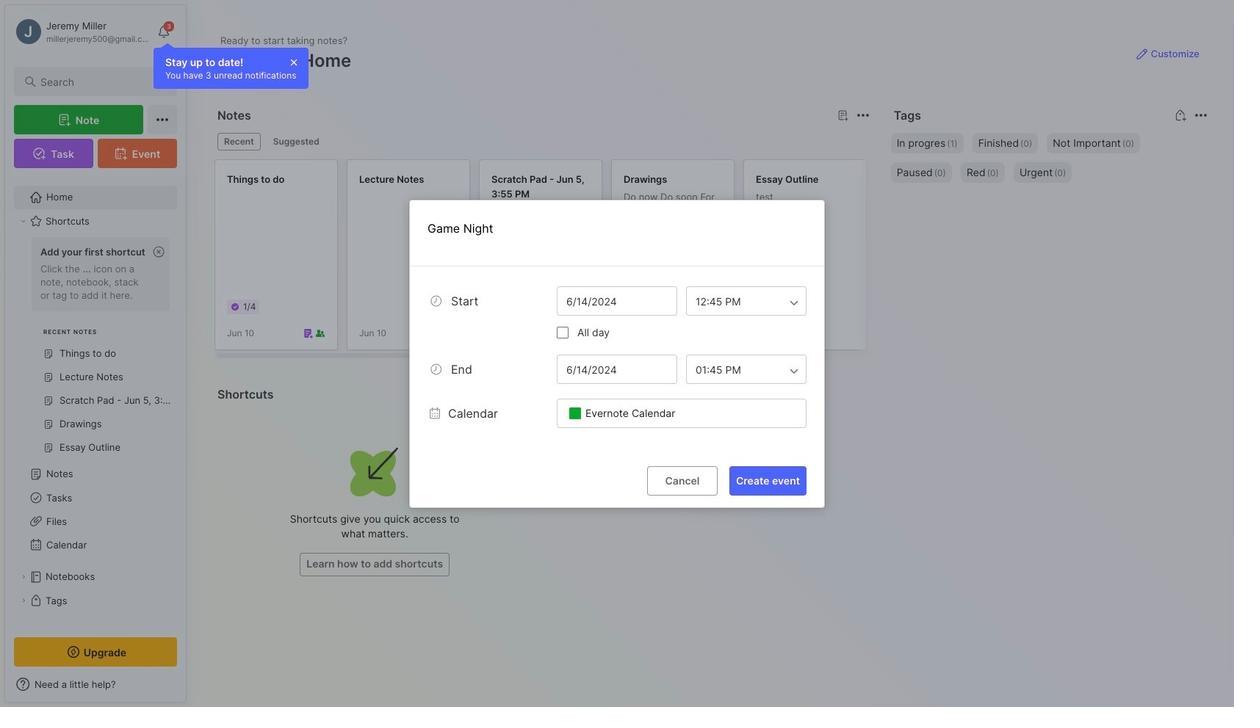 Task type: describe. For each thing, give the bounding box(es) containing it.
main element
[[0, 0, 191, 708]]

group inside main element
[[14, 233, 177, 469]]

tree inside main element
[[5, 177, 186, 669]]

1 tab from the left
[[218, 133, 261, 151]]

none search field inside main element
[[40, 73, 164, 90]]



Task type: vqa. For each thing, say whether or not it's contained in the screenshot.
The "First Notebook" button
no



Task type: locate. For each thing, give the bounding box(es) containing it.
2 tab from the left
[[267, 133, 326, 151]]

Start field
[[557, 286, 678, 316], [686, 286, 807, 316], [557, 354, 678, 384], [686, 354, 807, 384]]

tree
[[5, 177, 186, 669]]

Search text field
[[40, 75, 164, 89]]

row group
[[215, 159, 1235, 359]]

group
[[14, 233, 177, 469]]

0 horizontal spatial tab
[[218, 133, 261, 151]]

expand tags image
[[19, 597, 28, 606]]

tab list
[[218, 133, 868, 151]]

None search field
[[40, 73, 164, 90]]

None checkbox
[[557, 327, 569, 338]]

Event title text field
[[426, 218, 800, 263]]

expand notebooks image
[[19, 573, 28, 582]]

tab
[[218, 133, 261, 151], [267, 133, 326, 151]]

1 horizontal spatial tab
[[267, 133, 326, 151]]

tooltip
[[154, 43, 308, 89]]



